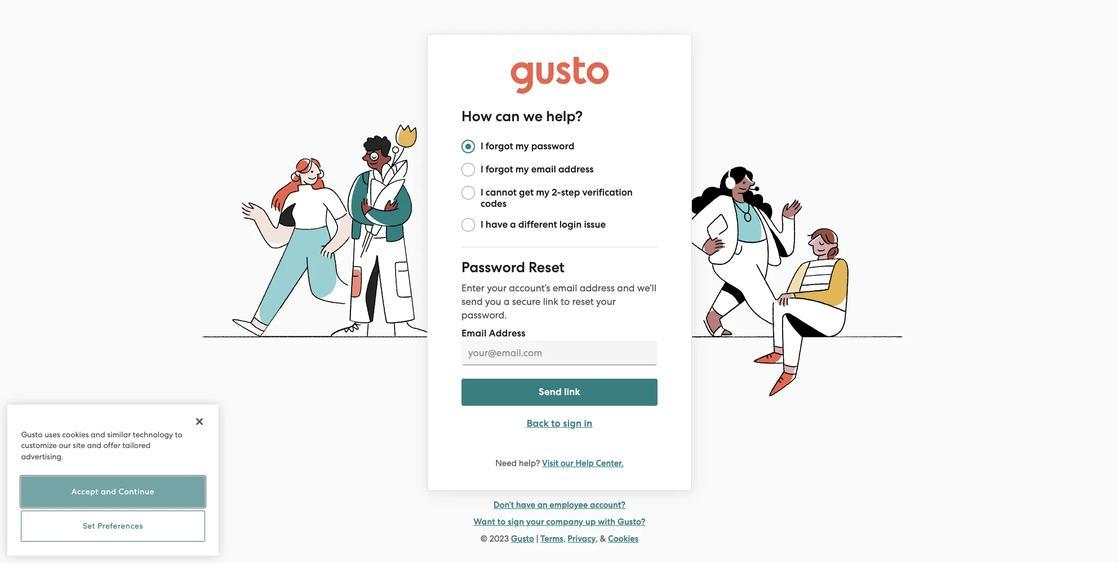 Task type: vqa. For each thing, say whether or not it's contained in the screenshot.
Password Reset
yes



Task type: locate. For each thing, give the bounding box(es) containing it.
© 2023 gusto | terms , privacy , & cookies
[[481, 534, 639, 544]]

forgot
[[486, 140, 514, 152], [486, 164, 514, 175]]

have down codes at the left of page
[[486, 219, 508, 231]]

enter
[[462, 283, 485, 294]]

i have a different login issue
[[481, 219, 606, 231]]

to inside gusto uses cookies and similar technology to customize our site and offer tailored advertising.
[[175, 430, 183, 439]]

|
[[536, 534, 539, 544]]

2 vertical spatial my
[[536, 187, 550, 199]]

, left the &
[[596, 534, 598, 544]]

address for enter your account's email address and we'll send you a secure link to reset your password.
[[580, 283, 615, 294]]

email inside enter your account's email address and we'll send you a secure link to reset your password.
[[553, 283, 578, 294]]

address up step
[[559, 164, 594, 175]]

0 horizontal spatial link
[[543, 296, 559, 307]]

0 horizontal spatial have
[[486, 219, 508, 231]]

i right i forgot my password 'radio'
[[481, 140, 484, 152]]

1 vertical spatial sign
[[508, 517, 524, 527]]

1 horizontal spatial your
[[527, 517, 545, 527]]

sign
[[563, 418, 582, 430], [508, 517, 524, 527]]

tailored
[[122, 441, 151, 450]]

i
[[481, 140, 484, 152], [481, 164, 484, 175], [481, 187, 484, 199], [481, 219, 484, 231]]

and up offer
[[91, 430, 105, 439]]

link inside 'button'
[[564, 386, 581, 398]]

email
[[532, 164, 556, 175], [553, 283, 578, 294]]

address up reset
[[580, 283, 615, 294]]

i right i cannot get my 2-step verification codes 'radio'
[[481, 187, 484, 199]]

my up get
[[516, 164, 529, 175]]

visit
[[542, 458, 559, 469]]

gusto up customize at the bottom of page
[[21, 430, 43, 439]]

1 horizontal spatial ,
[[596, 534, 598, 544]]

0 vertical spatial email
[[532, 164, 556, 175]]

0 horizontal spatial help?
[[519, 458, 540, 469]]

center.
[[596, 458, 624, 469]]

link right secure
[[543, 296, 559, 307]]

have for i
[[486, 219, 508, 231]]

my
[[516, 140, 529, 152], [516, 164, 529, 175], [536, 187, 550, 199]]

sign for in
[[563, 418, 582, 430]]

we'll
[[638, 283, 657, 294]]

to right technology
[[175, 430, 183, 439]]

accept and continue
[[72, 487, 155, 496]]

send link
[[539, 386, 581, 398]]

set
[[83, 522, 95, 531]]

1 horizontal spatial gusto
[[511, 534, 534, 544]]

i cannot get my 2-step verification codes
[[481, 187, 633, 210]]

0 horizontal spatial sign
[[508, 517, 524, 527]]

a right you
[[504, 296, 510, 307]]

i right i forgot my email address option
[[481, 164, 484, 175]]

0 vertical spatial have
[[486, 219, 508, 231]]

1 , from the left
[[564, 534, 566, 544]]

1 vertical spatial email
[[553, 283, 578, 294]]

how
[[462, 108, 492, 125]]

technology
[[133, 430, 173, 439]]

gusto
[[21, 430, 43, 439], [511, 534, 534, 544]]

link right send
[[564, 386, 581, 398]]

a
[[510, 219, 516, 231], [504, 296, 510, 307]]

Email Address email field
[[462, 341, 658, 365]]

verification
[[583, 187, 633, 199]]

enter your account's email address and we'll send you a secure link to reset your password.
[[462, 283, 657, 321]]

1 horizontal spatial have
[[516, 500, 536, 510]]

help? left visit
[[519, 458, 540, 469]]

i right i have a different login issue option on the top
[[481, 219, 484, 231]]

back
[[527, 418, 549, 430]]

0 vertical spatial a
[[510, 219, 516, 231]]

1 vertical spatial have
[[516, 500, 536, 510]]

similar
[[107, 430, 131, 439]]

email
[[462, 328, 487, 340]]

0 vertical spatial help?
[[547, 108, 583, 125]]

terms
[[541, 534, 564, 544]]

gusto?
[[618, 517, 646, 527]]

link
[[543, 296, 559, 307], [564, 386, 581, 398]]

2023
[[490, 534, 509, 544]]

i for i have a different login issue
[[481, 219, 484, 231]]

sign up "gusto" link
[[508, 517, 524, 527]]

1 vertical spatial a
[[504, 296, 510, 307]]

my left 2- on the top of page
[[536, 187, 550, 199]]

1 horizontal spatial our
[[561, 458, 574, 469]]

0 vertical spatial my
[[516, 140, 529, 152]]

4 i from the top
[[481, 219, 484, 231]]

can
[[496, 108, 520, 125]]

sign left in
[[563, 418, 582, 430]]

our inside gusto uses cookies and similar technology to customize our site and offer tailored advertising.
[[59, 441, 71, 450]]

your
[[487, 283, 507, 294], [597, 296, 616, 307], [527, 517, 545, 527]]

have
[[486, 219, 508, 231], [516, 500, 536, 510]]

,
[[564, 534, 566, 544], [596, 534, 598, 544]]

a left the different at top left
[[510, 219, 516, 231]]

to
[[561, 296, 570, 307], [552, 418, 561, 430], [175, 430, 183, 439], [498, 517, 506, 527]]

3 i from the top
[[481, 187, 484, 199]]

1 i from the top
[[481, 140, 484, 152]]

reset
[[529, 259, 565, 276]]

account's
[[509, 283, 551, 294]]

my up 'i forgot my email address'
[[516, 140, 529, 152]]

codes
[[481, 198, 507, 210]]

and right site
[[87, 441, 102, 450]]

0 horizontal spatial ,
[[564, 534, 566, 544]]

my for email
[[516, 164, 529, 175]]

our left site
[[59, 441, 71, 450]]

and right accept
[[101, 487, 116, 496]]

your up you
[[487, 283, 507, 294]]

how can we help?
[[462, 108, 583, 125]]

need
[[496, 458, 517, 469]]

1 vertical spatial your
[[597, 296, 616, 307]]

email address
[[462, 328, 526, 340]]

1 vertical spatial address
[[580, 283, 615, 294]]

1 vertical spatial link
[[564, 386, 581, 398]]

0 horizontal spatial our
[[59, 441, 71, 450]]

and left "we'll"
[[617, 283, 635, 294]]

to right back
[[552, 418, 561, 430]]

, down the company
[[564, 534, 566, 544]]

our right visit
[[561, 458, 574, 469]]

sign for your
[[508, 517, 524, 527]]

0 vertical spatial link
[[543, 296, 559, 307]]

I cannot get my 2-step verification codes radio
[[462, 186, 475, 200]]

0 horizontal spatial a
[[504, 296, 510, 307]]

customize
[[21, 441, 57, 450]]

1 horizontal spatial link
[[564, 386, 581, 398]]

i forgot my password
[[481, 140, 575, 152]]

address inside enter your account's email address and we'll send you a secure link to reset your password.
[[580, 283, 615, 294]]

to left reset
[[561, 296, 570, 307]]

i for i forgot my email address
[[481, 164, 484, 175]]

send
[[539, 386, 562, 398]]

accept and continue button
[[21, 476, 205, 507]]

1 horizontal spatial help?
[[547, 108, 583, 125]]

address
[[559, 164, 594, 175], [580, 283, 615, 294]]

1 horizontal spatial sign
[[563, 418, 582, 430]]

1 vertical spatial my
[[516, 164, 529, 175]]

email down password
[[532, 164, 556, 175]]

help? right we
[[547, 108, 583, 125]]

0 vertical spatial our
[[59, 441, 71, 450]]

cookies
[[608, 534, 639, 544]]

email up reset
[[553, 283, 578, 294]]

2 forgot from the top
[[486, 164, 514, 175]]

have left an
[[516, 500, 536, 510]]

i for i cannot get my 2-step verification codes
[[481, 187, 484, 199]]

up
[[586, 517, 596, 527]]

forgot down can
[[486, 140, 514, 152]]

gusto left |
[[511, 534, 534, 544]]

password reset
[[462, 259, 565, 276]]

0 vertical spatial gusto
[[21, 430, 43, 439]]

gusto logo image
[[511, 56, 609, 94]]

gusto inside gusto uses cookies and similar technology to customize our site and offer tailored advertising.
[[21, 430, 43, 439]]

in
[[584, 418, 593, 430]]

forgot up cannot on the left of the page
[[486, 164, 514, 175]]

0 vertical spatial forgot
[[486, 140, 514, 152]]

1 vertical spatial gusto
[[511, 534, 534, 544]]

0 horizontal spatial gusto
[[21, 430, 43, 439]]

2 vertical spatial your
[[527, 517, 545, 527]]

your right reset
[[597, 296, 616, 307]]

and inside enter your account's email address and we'll send you a secure link to reset your password.
[[617, 283, 635, 294]]

help?
[[547, 108, 583, 125], [519, 458, 540, 469]]

0 vertical spatial sign
[[563, 418, 582, 430]]

0 vertical spatial address
[[559, 164, 594, 175]]

i inside i cannot get my 2-step verification codes
[[481, 187, 484, 199]]

1 vertical spatial our
[[561, 458, 574, 469]]

1 vertical spatial forgot
[[486, 164, 514, 175]]

help
[[576, 458, 594, 469]]

0 horizontal spatial your
[[487, 283, 507, 294]]

and
[[617, 283, 635, 294], [91, 430, 105, 439], [87, 441, 102, 450], [101, 487, 116, 496]]

2 i from the top
[[481, 164, 484, 175]]

1 forgot from the top
[[486, 140, 514, 152]]

our
[[59, 441, 71, 450], [561, 458, 574, 469]]

your up |
[[527, 517, 545, 527]]

gusto link
[[511, 534, 534, 544]]

step
[[561, 187, 580, 199]]



Task type: describe. For each thing, give the bounding box(es) containing it.
continue
[[119, 487, 155, 496]]

offer
[[103, 441, 121, 450]]

and inside button
[[101, 487, 116, 496]]

want
[[474, 517, 496, 527]]

cannot
[[486, 187, 517, 199]]

visit our help center. link
[[542, 458, 624, 469]]

don't have an       employee account?
[[494, 500, 626, 510]]

you
[[485, 296, 502, 307]]

with
[[598, 517, 616, 527]]

password
[[532, 140, 575, 152]]

password
[[462, 259, 525, 276]]

1 vertical spatial help?
[[519, 458, 540, 469]]

send link button
[[462, 379, 658, 406]]

need help? visit our help center.
[[496, 458, 624, 469]]

set preferences
[[83, 522, 143, 531]]

don't
[[494, 500, 514, 510]]

account?
[[590, 500, 626, 510]]

login
[[560, 219, 582, 231]]

my for password
[[516, 140, 529, 152]]

have for don't
[[516, 500, 536, 510]]

2 , from the left
[[596, 534, 598, 544]]

preferences
[[98, 522, 143, 531]]

forgot for i forgot my password
[[486, 140, 514, 152]]

back to sign in link
[[462, 411, 658, 438]]

I forgot my password radio
[[462, 140, 475, 153]]

cookies
[[62, 430, 89, 439]]

privacy
[[568, 534, 596, 544]]

forgot for i forgot my email address
[[486, 164, 514, 175]]

email for my
[[532, 164, 556, 175]]

I forgot my email address radio
[[462, 163, 475, 177]]

email for account's
[[553, 283, 578, 294]]

my inside i cannot get my 2-step verification codes
[[536, 187, 550, 199]]

company
[[547, 517, 584, 527]]

address
[[489, 328, 526, 340]]

a inside enter your account's email address and we'll send you a secure link to reset your password.
[[504, 296, 510, 307]]

to down don't on the bottom of the page
[[498, 517, 506, 527]]

2-
[[552, 187, 561, 199]]

terms link
[[541, 534, 564, 544]]

issue
[[584, 219, 606, 231]]

0 vertical spatial your
[[487, 283, 507, 294]]

want to sign your company up with gusto?
[[474, 517, 646, 527]]

advertising.
[[21, 452, 63, 461]]

1 horizontal spatial a
[[510, 219, 516, 231]]

reset
[[573, 296, 594, 307]]

an
[[538, 500, 548, 510]]

cookies link
[[608, 534, 639, 544]]

we
[[524, 108, 543, 125]]

back to sign in
[[527, 418, 593, 430]]

don't have an       employee account? link
[[494, 500, 626, 510]]

uses
[[44, 430, 60, 439]]

secure
[[512, 296, 541, 307]]

i forgot my email address
[[481, 164, 594, 175]]

want to sign your company up with gusto? link
[[474, 515, 646, 529]]

&
[[600, 534, 606, 544]]

I have a different login issue radio
[[462, 218, 475, 232]]

privacy link
[[568, 534, 596, 544]]

gusto uses cookies and similar technology to customize our site and offer tailored advertising.
[[21, 430, 183, 461]]

address for i forgot my email address
[[559, 164, 594, 175]]

©
[[481, 534, 488, 544]]

site
[[73, 441, 85, 450]]

password.
[[462, 310, 507, 321]]

accept
[[72, 487, 99, 496]]

i for i forgot my password
[[481, 140, 484, 152]]

2 horizontal spatial your
[[597, 296, 616, 307]]

get
[[519, 187, 534, 199]]

to inside enter your account's email address and we'll send you a secure link to reset your password.
[[561, 296, 570, 307]]

send
[[462, 296, 483, 307]]

different
[[519, 219, 557, 231]]

set preferences button
[[21, 511, 205, 542]]

link inside enter your account's email address and we'll send you a secure link to reset your password.
[[543, 296, 559, 307]]

employee
[[550, 500, 588, 510]]



